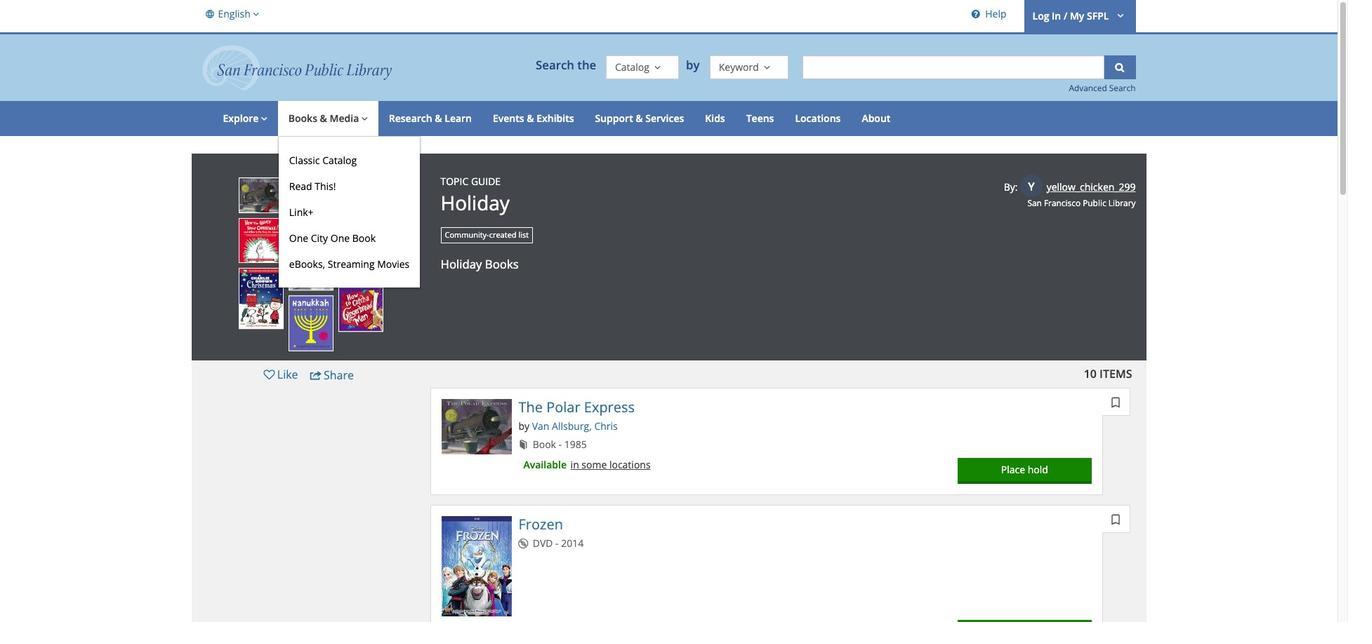Task type: describe. For each thing, give the bounding box(es) containing it.
/
[[1064, 9, 1068, 22]]

2 holiday from the top
[[441, 256, 482, 272]]

1 vertical spatial book
[[533, 438, 556, 451]]

english link
[[202, 0, 263, 29]]

1 holiday from the top
[[441, 190, 510, 217]]

0 vertical spatial book
[[352, 231, 376, 245]]

/> link for frozen
[[1102, 506, 1130, 534]]

- for dvd
[[555, 537, 559, 551]]

community-
[[445, 230, 489, 240]]

/> link for the polar express
[[1102, 388, 1130, 416]]

frozen link
[[519, 515, 563, 534]]

express
[[584, 398, 635, 417]]

services
[[646, 111, 684, 125]]

community-created list
[[445, 230, 529, 240]]

classic catalog link
[[279, 147, 420, 173]]

events & exhibits
[[493, 111, 574, 125]]

cd image
[[517, 537, 530, 551]]

classic
[[289, 154, 320, 167]]

one city one book
[[289, 231, 376, 245]]

ebooks, streaming movies link
[[279, 251, 420, 277]]

research & learn
[[389, 111, 472, 125]]

teens link
[[736, 101, 785, 136]]

yellow_chicken_299
[[1047, 180, 1136, 194]]

city
[[311, 231, 328, 245]]

like button
[[257, 367, 302, 385]]

list
[[519, 230, 529, 240]]

in
[[571, 459, 579, 472]]

help circled image
[[969, 7, 983, 20]]

book image
[[517, 438, 530, 451]]

in some locations button
[[571, 459, 651, 472]]

log in / my sfpl link
[[1024, 0, 1136, 32]]

learn
[[445, 111, 472, 125]]

0 horizontal spatial books
[[288, 111, 317, 125]]

advanced
[[1069, 83, 1107, 94]]

dvd
[[533, 537, 553, 551]]

public
[[1083, 197, 1106, 208]]

arrow image for log in / my sfpl
[[1112, 8, 1127, 22]]

arrow image for books & media
[[359, 111, 368, 125]]

export image
[[308, 368, 324, 384]]

help link
[[966, 0, 1010, 32]]

allsburg,
[[552, 420, 592, 433]]

10 items
[[1084, 367, 1132, 382]]

the polar express by van allsburg, chris
[[519, 398, 635, 433]]

keyword
[[719, 60, 759, 74]]

created
[[489, 230, 517, 240]]

some
[[582, 459, 607, 472]]

0 horizontal spatial catalog
[[322, 154, 357, 167]]

heart empty image
[[262, 367, 277, 383]]

research & learn link
[[378, 101, 482, 136]]

1 vertical spatial books
[[485, 256, 519, 272]]

log
[[1033, 9, 1049, 22]]

search image
[[1113, 60, 1127, 74]]

books & media link
[[278, 101, 378, 136]]

available in some locations
[[524, 459, 651, 472]]

explore link
[[212, 101, 278, 136]]

1 one from the left
[[289, 231, 308, 245]]

1985
[[564, 438, 587, 451]]

arrow image inside english link
[[251, 7, 259, 22]]

movies
[[377, 257, 410, 271]]

one city one book link
[[279, 225, 420, 251]]

events & exhibits link
[[482, 101, 585, 136]]

place hold
[[1001, 463, 1048, 477]]

by inside the polar express by van allsburg, chris
[[519, 420, 530, 433]]

1 horizontal spatial search
[[1109, 83, 1136, 94]]

sfpl
[[1087, 9, 1109, 22]]

support & services link
[[585, 101, 695, 136]]

search the
[[536, 57, 596, 73]]

log in / my sfpl
[[1033, 9, 1109, 22]]

2 one from the left
[[331, 231, 350, 245]]

san francisco public library
[[1028, 197, 1136, 208]]

explore
[[223, 111, 259, 125]]

polar
[[546, 398, 580, 417]]

share
[[324, 368, 354, 384]]

0 horizontal spatial search
[[536, 57, 574, 73]]

guide
[[471, 175, 501, 188]]

my
[[1070, 9, 1085, 22]]

& for events
[[527, 111, 534, 125]]

in
[[1052, 9, 1061, 22]]

the
[[519, 398, 543, 417]]

link+
[[289, 205, 314, 219]]

book - 1985
[[530, 438, 587, 451]]

english
[[218, 7, 251, 20]]

- for book
[[559, 438, 562, 451]]

about link
[[851, 101, 901, 136]]

locations link
[[785, 101, 851, 136]]

y link
[[1020, 175, 1043, 197]]



Task type: locate. For each thing, give the bounding box(es) containing it.
chris
[[594, 420, 618, 433]]

1 vertical spatial search
[[1109, 83, 1136, 94]]

teens
[[746, 111, 774, 125]]

-
[[559, 438, 562, 451], [555, 537, 559, 551]]

arrow image for explore
[[259, 111, 267, 125]]

by left keyword
[[686, 57, 703, 73]]

arrow image left books & media at the top of page
[[259, 111, 267, 125]]

one left 'city'
[[289, 231, 308, 245]]

research
[[389, 111, 432, 125]]

catalog inside 'button'
[[615, 60, 649, 74]]

read this! link
[[279, 173, 420, 199]]

2 & from the left
[[435, 111, 442, 125]]

1 vertical spatial holiday
[[441, 256, 482, 272]]

san francisco public library image
[[202, 45, 392, 90]]

francisco
[[1044, 197, 1081, 208]]

arrow image up classic catalog link
[[359, 111, 368, 125]]

catalog
[[615, 60, 649, 74], [322, 154, 357, 167]]

& left the learn
[[435, 111, 442, 125]]

4 & from the left
[[636, 111, 643, 125]]

holiday down guide
[[441, 190, 510, 217]]

items
[[1100, 367, 1132, 382]]

kids link
[[695, 101, 736, 136]]

search
[[536, 57, 574, 73], [1109, 83, 1136, 94]]

search down the search icon
[[1109, 83, 1136, 94]]

&
[[320, 111, 327, 125], [435, 111, 442, 125], [527, 111, 534, 125], [636, 111, 643, 125]]

locations
[[795, 111, 841, 125]]

0 horizontal spatial by
[[519, 420, 530, 433]]

& inside events & exhibits link
[[527, 111, 534, 125]]

media
[[330, 111, 359, 125]]

frozen image
[[441, 517, 512, 617]]

arrow image inside log in / my sfpl link
[[1112, 8, 1127, 22]]

one
[[289, 231, 308, 245], [331, 231, 350, 245]]

by left van
[[519, 420, 530, 433]]

1 vertical spatial catalog
[[322, 154, 357, 167]]

exhibits
[[537, 111, 574, 125]]

1 horizontal spatial by
[[686, 57, 703, 73]]

events
[[493, 111, 524, 125]]

place
[[1001, 463, 1025, 477]]

van
[[532, 420, 549, 433]]

y
[[1028, 179, 1035, 194]]

0 vertical spatial search
[[536, 57, 574, 73]]

& inside research & learn link
[[435, 111, 442, 125]]

0 vertical spatial by
[[686, 57, 703, 73]]

holiday down community-
[[441, 256, 482, 272]]

books left media
[[288, 111, 317, 125]]

1 vertical spatial by
[[519, 420, 530, 433]]

catalog right the
[[615, 60, 649, 74]]

2 /> link from the top
[[1102, 506, 1130, 534]]

2014
[[561, 537, 584, 551]]

1 horizontal spatial catalog
[[615, 60, 649, 74]]

topic
[[441, 175, 469, 188]]

dvd - 2014
[[530, 537, 584, 551]]

holiday books
[[441, 256, 519, 272]]

books down created
[[485, 256, 519, 272]]

library
[[1109, 197, 1136, 208]]

0 vertical spatial -
[[559, 438, 562, 451]]

by:
[[1004, 180, 1018, 194]]

& right the support
[[636, 111, 643, 125]]

this!
[[315, 179, 336, 193]]

3 & from the left
[[527, 111, 534, 125]]

locations
[[609, 459, 651, 472]]

the polar express image
[[441, 400, 512, 455]]

advanced search link
[[1069, 83, 1136, 94]]

10
[[1084, 367, 1097, 382]]

0 vertical spatial catalog
[[615, 60, 649, 74]]

the polar express link
[[519, 398, 635, 417]]

ebooks, streaming movies
[[289, 257, 410, 271]]

books
[[288, 111, 317, 125], [485, 256, 519, 272]]

support & services
[[595, 111, 684, 125]]

catalog up the 'read this!' link
[[322, 154, 357, 167]]

san
[[1028, 197, 1042, 208]]

1 horizontal spatial one
[[331, 231, 350, 245]]

search left the
[[536, 57, 574, 73]]

- left 1985
[[559, 438, 562, 451]]

hold
[[1028, 463, 1048, 477]]

0 horizontal spatial book
[[352, 231, 376, 245]]

support
[[595, 111, 633, 125]]

help
[[985, 7, 1007, 20]]

books & media
[[288, 111, 359, 125]]

& left media
[[320, 111, 327, 125]]

arrow image up san francisco public library image
[[251, 7, 259, 22]]

kids
[[705, 111, 725, 125]]

van allsburg, chris link
[[532, 420, 618, 433]]

& for research
[[435, 111, 442, 125]]

& for support
[[636, 111, 643, 125]]

classic catalog
[[289, 154, 357, 167]]

- right dvd
[[555, 537, 559, 551]]

& for books
[[320, 111, 327, 125]]

available
[[524, 459, 567, 472]]

0 vertical spatial holiday
[[441, 190, 510, 217]]

ebooks,
[[289, 257, 325, 271]]

arrow image
[[251, 7, 259, 22], [1112, 8, 1127, 22], [259, 111, 267, 125], [359, 111, 368, 125]]

the
[[577, 57, 596, 73]]

None search field
[[803, 55, 1105, 79]]

book
[[352, 231, 376, 245], [533, 438, 556, 451]]

& inside books & media link
[[320, 111, 327, 125]]

one right 'city'
[[331, 231, 350, 245]]

book down van
[[533, 438, 556, 451]]

& inside support & services link
[[636, 111, 643, 125]]

book up streaming at top left
[[352, 231, 376, 245]]

place hold link
[[958, 459, 1092, 485]]

1 & from the left
[[320, 111, 327, 125]]

& right events
[[527, 111, 534, 125]]

1 vertical spatial -
[[555, 537, 559, 551]]

about
[[862, 111, 891, 125]]

0 horizontal spatial one
[[289, 231, 308, 245]]

arrow image inside books & media link
[[359, 111, 368, 125]]

streaming
[[328, 257, 375, 271]]

1 vertical spatial /> link
[[1102, 506, 1130, 534]]

read
[[289, 179, 312, 193]]

advanced search
[[1069, 83, 1136, 94]]

yellow_chicken_299 link
[[1045, 173, 1136, 201]]

read this!
[[289, 179, 336, 193]]

/> link
[[1102, 388, 1130, 416], [1102, 506, 1130, 534]]

1 /> link from the top
[[1102, 388, 1130, 416]]

0 vertical spatial books
[[288, 111, 317, 125]]

topic guide holiday
[[441, 175, 510, 217]]

catalog button
[[606, 55, 679, 80]]

arrow image right sfpl
[[1112, 8, 1127, 22]]

link+ link
[[279, 199, 420, 225]]

holiday
[[441, 190, 510, 217], [441, 256, 482, 272]]

arrow image inside explore link
[[259, 111, 267, 125]]

1 horizontal spatial books
[[485, 256, 519, 272]]

keyword button
[[710, 55, 789, 80]]

1 horizontal spatial book
[[533, 438, 556, 451]]

0 vertical spatial /> link
[[1102, 388, 1130, 416]]



Task type: vqa. For each thing, say whether or not it's contained in the screenshot.
the polar express link
yes



